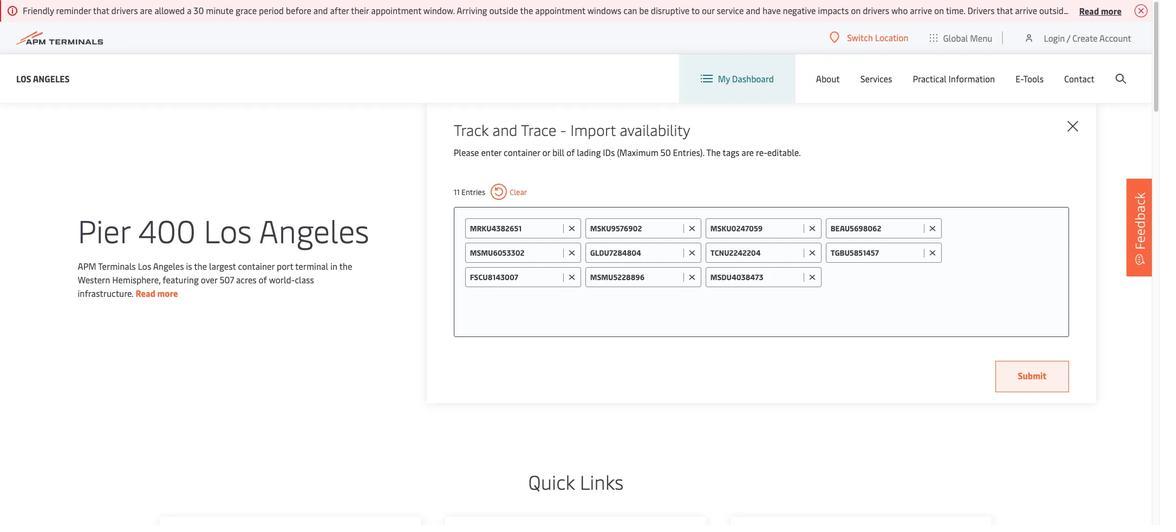 Task type: vqa. For each thing, say whether or not it's contained in the screenshot.
lot
no



Task type: describe. For each thing, give the bounding box(es) containing it.
apm
[[78, 260, 96, 272]]

e-
[[1016, 73, 1024, 85]]

who
[[892, 4, 909, 16]]

angeles for pier 400 los angeles
[[259, 208, 370, 251]]

menu
[[971, 32, 993, 44]]

1 appointment from the left
[[371, 4, 422, 16]]

50
[[661, 146, 671, 158]]

2 horizontal spatial and
[[746, 4, 761, 16]]

entries
[[462, 187, 486, 197]]

read more for read more link
[[136, 287, 178, 299]]

drivers
[[968, 4, 995, 16]]

2 horizontal spatial the
[[520, 4, 533, 16]]

2 outside from the left
[[1040, 4, 1069, 16]]

over
[[201, 273, 218, 285]]

featuring
[[163, 273, 199, 285]]

my
[[719, 73, 731, 85]]

create
[[1073, 32, 1098, 44]]

pier
[[78, 208, 130, 251]]

30
[[194, 4, 204, 16]]

1 horizontal spatial the
[[340, 260, 353, 272]]

-
[[561, 119, 567, 140]]

practical information button
[[913, 54, 996, 103]]

negative
[[783, 4, 816, 16]]

import
[[571, 119, 616, 140]]

e-tools
[[1016, 73, 1044, 85]]

11
[[454, 187, 460, 197]]

2 on from the left
[[935, 4, 945, 16]]

terminal
[[295, 260, 328, 272]]

switch
[[848, 31, 874, 43]]

after
[[330, 4, 349, 16]]

11 entries
[[454, 187, 486, 197]]

apm terminals los angeles is the largest container port terminal in the western hemisphere, featuring over 507 acres of world-class infrastructure.
[[78, 260, 353, 299]]

quick links
[[529, 468, 624, 495]]

disruptive
[[651, 4, 690, 16]]

hemisphere,
[[112, 273, 161, 285]]

contact button
[[1065, 54, 1095, 103]]

lading
[[577, 146, 601, 158]]

global menu button
[[920, 21, 1004, 54]]

login / create account link
[[1025, 22, 1132, 54]]

availability
[[620, 119, 691, 140]]

2 drivers from the left
[[863, 4, 890, 16]]

trace
[[521, 119, 557, 140]]

read for read more link
[[136, 287, 156, 299]]

read more button
[[1080, 4, 1122, 17]]

re-
[[757, 146, 768, 158]]

is
[[186, 260, 192, 272]]

bill
[[553, 146, 565, 158]]

close alert image
[[1135, 4, 1148, 17]]

grace
[[236, 4, 257, 16]]

information
[[949, 73, 996, 85]]

in
[[331, 260, 338, 272]]

1 outside from the left
[[490, 4, 519, 16]]

2 appointment from the left
[[536, 4, 586, 16]]

2 their from the left
[[1071, 4, 1089, 16]]

acres
[[236, 273, 257, 285]]

tags
[[723, 146, 740, 158]]

los angeles
[[16, 72, 70, 84]]

have
[[763, 4, 781, 16]]

los for apm terminals los angeles is the largest container port terminal in the western hemisphere, featuring over 507 acres of world-class infrastructure.
[[138, 260, 151, 272]]

track and trace - import availability
[[454, 119, 691, 140]]

impacts
[[819, 4, 849, 16]]

services button
[[861, 54, 893, 103]]

global
[[944, 32, 969, 44]]

2 arrive from the left
[[1016, 4, 1038, 16]]

1 horizontal spatial and
[[493, 119, 518, 140]]

/
[[1068, 32, 1071, 44]]

editable.
[[768, 146, 801, 158]]

feedback button
[[1127, 178, 1154, 276]]

my dashboard
[[719, 73, 774, 85]]

can
[[624, 4, 638, 16]]

wind
[[1143, 4, 1161, 16]]

or
[[543, 146, 551, 158]]

login
[[1045, 32, 1066, 44]]

clear
[[510, 187, 527, 197]]

e-tools button
[[1016, 54, 1044, 103]]

0 vertical spatial los
[[16, 72, 31, 84]]

class
[[295, 273, 314, 285]]



Task type: locate. For each thing, give the bounding box(es) containing it.
read down "hemisphere,"
[[136, 287, 156, 299]]

that right drivers
[[997, 4, 1014, 16]]

Entered ID text field
[[591, 223, 681, 234], [711, 223, 801, 234], [831, 223, 922, 234], [470, 248, 561, 258], [711, 248, 801, 258], [591, 272, 681, 282]]

read more for read more button
[[1080, 5, 1122, 17]]

los for pier 400 los angeles
[[204, 208, 252, 251]]

a
[[187, 4, 192, 16]]

terminals
[[98, 260, 136, 272]]

please enter container or bill of lading ids (maximum 50 entries). the tags are re-editable.
[[454, 146, 801, 158]]

0 horizontal spatial that
[[93, 4, 109, 16]]

read up login / create account
[[1080, 5, 1100, 17]]

switch location button
[[830, 31, 909, 43]]

please
[[454, 146, 479, 158]]

los angeles link
[[16, 72, 70, 85]]

0 horizontal spatial on
[[852, 4, 861, 16]]

2 horizontal spatial angeles
[[259, 208, 370, 251]]

0 horizontal spatial of
[[259, 273, 267, 285]]

quick
[[529, 468, 575, 495]]

2 that from the left
[[997, 4, 1014, 16]]

1 vertical spatial los
[[204, 208, 252, 251]]

2 horizontal spatial appointment
[[1091, 4, 1141, 16]]

0 horizontal spatial angeles
[[33, 72, 70, 84]]

angeles
[[33, 72, 70, 84], [259, 208, 370, 251], [153, 260, 184, 272]]

1 horizontal spatial drivers
[[863, 4, 890, 16]]

appointment left windows
[[536, 4, 586, 16]]

1 vertical spatial of
[[259, 273, 267, 285]]

are left re- at the top of page
[[742, 146, 754, 158]]

more for read more button
[[1102, 5, 1122, 17]]

the
[[707, 146, 721, 158]]

practical
[[913, 73, 947, 85]]

location
[[876, 31, 909, 43]]

time.
[[947, 4, 966, 16]]

on left time.
[[935, 4, 945, 16]]

1 horizontal spatial read more
[[1080, 5, 1122, 17]]

drivers left who
[[863, 4, 890, 16]]

1 horizontal spatial of
[[567, 146, 575, 158]]

tools
[[1024, 73, 1044, 85]]

switch location
[[848, 31, 909, 43]]

drivers left allowed
[[111, 4, 138, 16]]

more down the featuring
[[157, 287, 178, 299]]

1 horizontal spatial read
[[1080, 5, 1100, 17]]

world-
[[269, 273, 295, 285]]

container left or
[[504, 146, 541, 158]]

0 horizontal spatial more
[[157, 287, 178, 299]]

read more
[[1080, 5, 1122, 17], [136, 287, 178, 299]]

about button
[[817, 54, 840, 103]]

0 vertical spatial of
[[567, 146, 575, 158]]

more inside button
[[1102, 5, 1122, 17]]

507
[[220, 273, 234, 285]]

and left after
[[314, 4, 328, 16]]

contact
[[1065, 73, 1095, 85]]

account
[[1100, 32, 1132, 44]]

1 vertical spatial container
[[238, 260, 275, 272]]

1 horizontal spatial that
[[997, 4, 1014, 16]]

1 vertical spatial read
[[136, 287, 156, 299]]

1 horizontal spatial are
[[742, 146, 754, 158]]

track
[[454, 119, 489, 140]]

windows
[[588, 4, 622, 16]]

ids
[[603, 146, 615, 158]]

0 horizontal spatial and
[[314, 4, 328, 16]]

1 horizontal spatial more
[[1102, 5, 1122, 17]]

la secondary image
[[130, 276, 320, 438]]

0 horizontal spatial los
[[16, 72, 31, 84]]

1 drivers from the left
[[111, 4, 138, 16]]

reminder
[[56, 4, 91, 16]]

container
[[504, 146, 541, 158], [238, 260, 275, 272]]

arrive right drivers
[[1016, 4, 1038, 16]]

1 horizontal spatial arrive
[[1016, 4, 1038, 16]]

their up login / create account link
[[1071, 4, 1089, 16]]

friendly reminder that drivers are allowed a 30 minute grace period before and after their appointment window. arriving outside the appointment windows can be disruptive to our service and have negative impacts on drivers who arrive on time. drivers that arrive outside their appointment wind
[[23, 4, 1161, 16]]

1 their from the left
[[351, 4, 369, 16]]

western
[[78, 273, 110, 285]]

about
[[817, 73, 840, 85]]

that
[[93, 4, 109, 16], [997, 4, 1014, 16]]

arrive right who
[[911, 4, 933, 16]]

appointment left window.
[[371, 4, 422, 16]]

0 horizontal spatial are
[[140, 4, 152, 16]]

1 on from the left
[[852, 4, 861, 16]]

400
[[138, 208, 196, 251]]

1 horizontal spatial angeles
[[153, 260, 184, 272]]

0 horizontal spatial their
[[351, 4, 369, 16]]

los
[[16, 72, 31, 84], [204, 208, 252, 251], [138, 260, 151, 272]]

their
[[351, 4, 369, 16], [1071, 4, 1089, 16]]

(maximum
[[617, 146, 659, 158]]

0 horizontal spatial the
[[194, 260, 207, 272]]

global menu
[[944, 32, 993, 44]]

entries).
[[673, 146, 705, 158]]

more up account
[[1102, 5, 1122, 17]]

are
[[140, 4, 152, 16], [742, 146, 754, 158]]

arriving
[[457, 4, 488, 16]]

links
[[580, 468, 624, 495]]

allowed
[[155, 4, 185, 16]]

submit
[[1019, 370, 1047, 382]]

1 horizontal spatial on
[[935, 4, 945, 16]]

login / create account
[[1045, 32, 1132, 44]]

and left have
[[746, 4, 761, 16]]

friendly
[[23, 4, 54, 16]]

container up acres
[[238, 260, 275, 272]]

2 horizontal spatial los
[[204, 208, 252, 251]]

angeles inside apm terminals los angeles is the largest container port terminal in the western hemisphere, featuring over 507 acres of world-class infrastructure.
[[153, 260, 184, 272]]

service
[[717, 4, 744, 16]]

read more up login / create account
[[1080, 5, 1122, 17]]

of inside apm terminals los angeles is the largest container port terminal in the western hemisphere, featuring over 507 acres of world-class infrastructure.
[[259, 273, 267, 285]]

of
[[567, 146, 575, 158], [259, 273, 267, 285]]

practical information
[[913, 73, 996, 85]]

on
[[852, 4, 861, 16], [935, 4, 945, 16]]

largest
[[209, 260, 236, 272]]

0 vertical spatial more
[[1102, 5, 1122, 17]]

be
[[640, 4, 649, 16]]

read for read more button
[[1080, 5, 1100, 17]]

0 horizontal spatial outside
[[490, 4, 519, 16]]

3 appointment from the left
[[1091, 4, 1141, 16]]

0 vertical spatial angeles
[[33, 72, 70, 84]]

dashboard
[[733, 73, 774, 85]]

outside right arriving
[[490, 4, 519, 16]]

appointment
[[371, 4, 422, 16], [536, 4, 586, 16], [1091, 4, 1141, 16]]

Entered ID text field
[[470, 223, 561, 234], [591, 248, 681, 258], [831, 248, 922, 258], [470, 272, 561, 282], [711, 272, 801, 282]]

1 horizontal spatial container
[[504, 146, 541, 158]]

the
[[520, 4, 533, 16], [194, 260, 207, 272], [340, 260, 353, 272]]

0 horizontal spatial read
[[136, 287, 156, 299]]

container inside apm terminals los angeles is the largest container port terminal in the western hemisphere, featuring over 507 acres of world-class infrastructure.
[[238, 260, 275, 272]]

read more down "hemisphere,"
[[136, 287, 178, 299]]

port
[[277, 260, 293, 272]]

1 that from the left
[[93, 4, 109, 16]]

pier 400 los angeles
[[78, 208, 370, 251]]

outside
[[490, 4, 519, 16], [1040, 4, 1069, 16]]

0 vertical spatial read
[[1080, 5, 1100, 17]]

read more link
[[136, 287, 178, 299]]

of right bill
[[567, 146, 575, 158]]

1 vertical spatial more
[[157, 287, 178, 299]]

of right acres
[[259, 273, 267, 285]]

1 arrive from the left
[[911, 4, 933, 16]]

0 horizontal spatial arrive
[[911, 4, 933, 16]]

1 horizontal spatial outside
[[1040, 4, 1069, 16]]

0 horizontal spatial appointment
[[371, 4, 422, 16]]

0 vertical spatial read more
[[1080, 5, 1122, 17]]

angeles for apm terminals los angeles is the largest container port terminal in the western hemisphere, featuring over 507 acres of world-class infrastructure.
[[153, 260, 184, 272]]

infrastructure.
[[78, 287, 134, 299]]

feedback
[[1132, 192, 1150, 250]]

los inside apm terminals los angeles is the largest container port terminal in the western hemisphere, featuring over 507 acres of world-class infrastructure.
[[138, 260, 151, 272]]

1 vertical spatial angeles
[[259, 208, 370, 251]]

period
[[259, 4, 284, 16]]

arrive
[[911, 4, 933, 16], [1016, 4, 1038, 16]]

to
[[692, 4, 700, 16]]

my dashboard button
[[701, 54, 774, 103]]

1 horizontal spatial appointment
[[536, 4, 586, 16]]

their right after
[[351, 4, 369, 16]]

0 horizontal spatial read more
[[136, 287, 178, 299]]

window.
[[424, 4, 455, 16]]

are left allowed
[[140, 4, 152, 16]]

read
[[1080, 5, 1100, 17], [136, 287, 156, 299]]

before
[[286, 4, 312, 16]]

clear button
[[491, 184, 527, 200]]

2 vertical spatial angeles
[[153, 260, 184, 272]]

on right "impacts"
[[852, 4, 861, 16]]

1 vertical spatial are
[[742, 146, 754, 158]]

1 horizontal spatial los
[[138, 260, 151, 272]]

minute
[[206, 4, 234, 16]]

services
[[861, 73, 893, 85]]

more for read more link
[[157, 287, 178, 299]]

that right reminder
[[93, 4, 109, 16]]

0 horizontal spatial drivers
[[111, 4, 138, 16]]

and
[[314, 4, 328, 16], [746, 4, 761, 16], [493, 119, 518, 140]]

0 horizontal spatial container
[[238, 260, 275, 272]]

read inside button
[[1080, 5, 1100, 17]]

1 vertical spatial read more
[[136, 287, 178, 299]]

outside up 'login'
[[1040, 4, 1069, 16]]

1 horizontal spatial their
[[1071, 4, 1089, 16]]

0 vertical spatial container
[[504, 146, 541, 158]]

drivers
[[111, 4, 138, 16], [863, 4, 890, 16]]

2 vertical spatial los
[[138, 260, 151, 272]]

appointment up account
[[1091, 4, 1141, 16]]

and up enter
[[493, 119, 518, 140]]

0 vertical spatial are
[[140, 4, 152, 16]]



